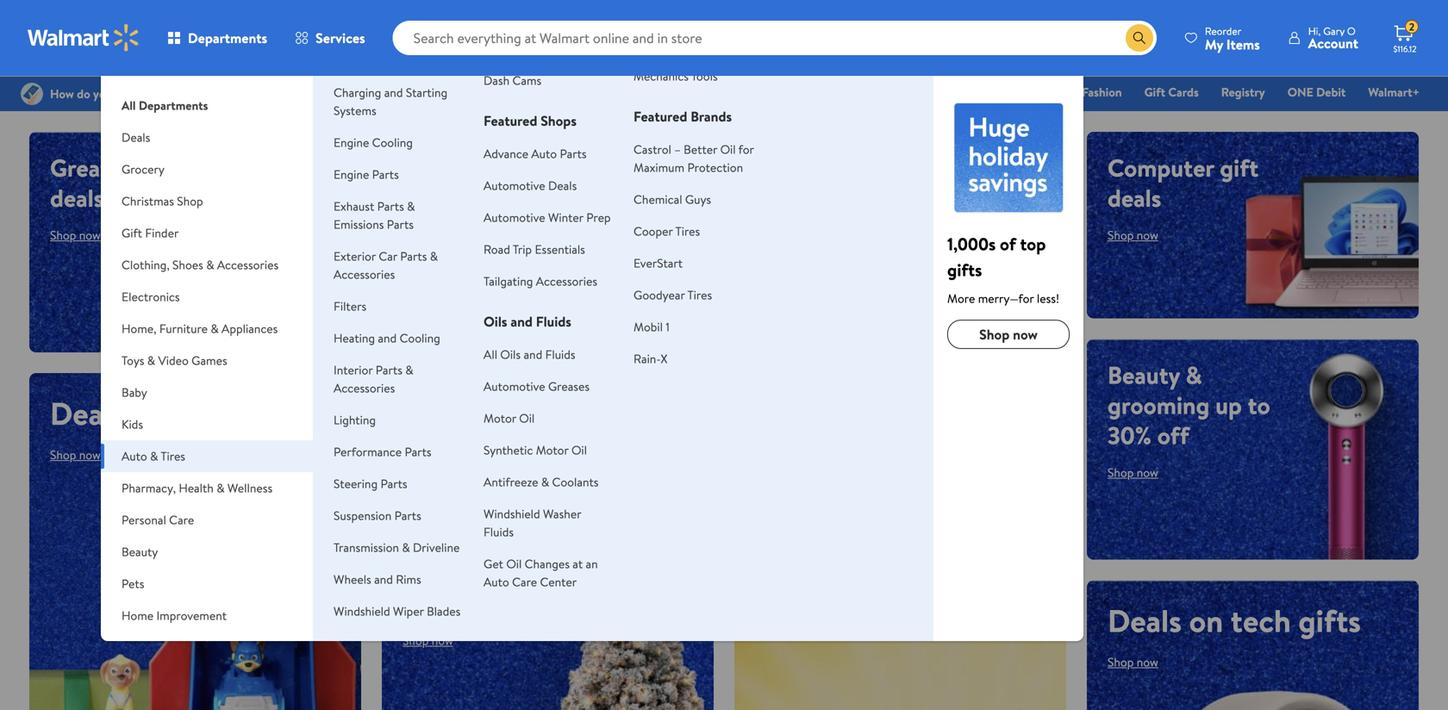 Task type: vqa. For each thing, say whether or not it's contained in the screenshot.
Your Privacy Choices Your
no



Task type: locate. For each thing, give the bounding box(es) containing it.
home inside dropdown button
[[122, 608, 154, 624]]

toy
[[173, 392, 217, 435]]

wheels
[[334, 571, 371, 588]]

and for cooling
[[378, 330, 397, 347]]

maximum
[[634, 159, 685, 176]]

shop now for computer gift deals
[[1108, 227, 1159, 244]]

shop for beauty & grooming up to 30% off
[[1108, 464, 1134, 481]]

1 horizontal spatial on
[[1190, 599, 1224, 643]]

deals inside the computer gift deals
[[1108, 181, 1162, 215]]

1 horizontal spatial beauty
[[1108, 358, 1181, 392]]

accessories down 'gift finder' dropdown button
[[217, 257, 279, 273]]

2 vertical spatial gifts
[[1299, 599, 1362, 643]]

home up patio
[[122, 608, 154, 624]]

to inside up to 30% off seasonal decor
[[439, 557, 462, 590]]

care
[[169, 512, 194, 529], [512, 574, 537, 591]]

wiper
[[393, 603, 424, 620]]

1 vertical spatial cooling
[[400, 330, 441, 347]]

1 vertical spatial tires
[[688, 287, 713, 304]]

2 horizontal spatial gifts
[[1299, 599, 1362, 643]]

shop now link for great home deals
[[50, 227, 101, 244]]

30% inside up to 30% off seasonal decor
[[467, 557, 511, 590]]

auto inside dropdown button
[[122, 448, 147, 465]]

0 vertical spatial beauty
[[1108, 358, 1181, 392]]

seasonal
[[403, 587, 491, 621]]

gift cards
[[1145, 84, 1199, 100]]

1 engine from the top
[[334, 134, 369, 151]]

up inside up to 30% off seasonal decor
[[403, 557, 433, 590]]

to for up to 65% off
[[802, 556, 831, 600]]

parts up 'transmission & driveline' link
[[395, 508, 422, 524]]

0 horizontal spatial featured
[[484, 111, 538, 130]]

deals
[[50, 181, 104, 215], [1108, 181, 1162, 215]]

shop now link for yep, new deals!
[[403, 455, 510, 496]]

now
[[79, 227, 101, 244], [1137, 227, 1159, 244], [1014, 325, 1038, 344], [79, 447, 101, 464], [1137, 464, 1159, 481], [461, 465, 489, 487], [432, 633, 454, 650], [1137, 654, 1159, 671]]

1 horizontal spatial home
[[1028, 84, 1060, 100]]

deals inside the great home deals
[[50, 181, 104, 215]]

1 deals from the left
[[50, 181, 104, 215]]

off for up to 30% off seasonal decor
[[517, 557, 549, 590]]

0 horizontal spatial all
[[122, 97, 136, 114]]

charging
[[334, 84, 382, 101]]

2 deals from the left
[[1108, 181, 1162, 215]]

engine up exhaust
[[334, 166, 369, 183]]

electronics down clothing,
[[122, 288, 180, 305]]

0 vertical spatial gift
[[1145, 84, 1166, 100]]

& inside beauty & grooming up to 30% off
[[1186, 358, 1203, 392]]

1 vertical spatial home
[[122, 608, 154, 624]]

tires down "guys"
[[676, 223, 700, 240]]

0 horizontal spatial electronics
[[122, 288, 180, 305]]

0 horizontal spatial 30%
[[467, 557, 511, 590]]

baby
[[122, 384, 147, 401]]

gifts for 1,000s of top gifts more merry—for less!
[[948, 258, 983, 282]]

automotive
[[484, 177, 546, 194], [484, 209, 546, 226], [484, 378, 546, 395]]

1 horizontal spatial up
[[756, 556, 795, 600]]

1 horizontal spatial deals
[[1108, 181, 1162, 215]]

electronics for electronics link
[[878, 84, 937, 100]]

shop for yep, new deals!
[[423, 465, 458, 487]]

all for all departments
[[122, 97, 136, 114]]

0 horizontal spatial gifts
[[224, 392, 287, 435]]

home for home
[[1028, 84, 1060, 100]]

2 automotive from the top
[[484, 209, 546, 226]]

electronics inside dropdown button
[[122, 288, 180, 305]]

deals
[[511, 84, 540, 100], [122, 129, 150, 146], [549, 177, 577, 194], [50, 392, 124, 435], [1108, 599, 1182, 643]]

automotive for featured
[[484, 177, 546, 194]]

automotive down 'advance'
[[484, 177, 546, 194]]

castrol
[[634, 141, 672, 158]]

gifts inside 1,000s of top gifts more merry—for less!
[[948, 258, 983, 282]]

departments up deals "dropdown button"
[[139, 97, 208, 114]]

beauty for beauty
[[122, 544, 158, 561]]

0 vertical spatial electronics
[[878, 84, 937, 100]]

1 vertical spatial automotive
[[484, 209, 546, 226]]

1 vertical spatial 30%
[[467, 557, 511, 590]]

oil inside castrol – better oil for maximum protection
[[721, 141, 736, 158]]

0 horizontal spatial to
[[439, 557, 462, 590]]

fluids up all oils and fluids
[[536, 312, 572, 331]]

essentials
[[535, 241, 586, 258]]

0 vertical spatial auto
[[532, 145, 557, 162]]

advance
[[484, 145, 529, 162]]

all for all oils and fluids
[[484, 346, 498, 363]]

shop now link for deals on tech gifts
[[1108, 654, 1159, 671]]

parts for suspension parts
[[395, 508, 422, 524]]

o
[[1348, 24, 1356, 38]]

0 vertical spatial engine
[[334, 134, 369, 151]]

performance
[[334, 444, 402, 461]]

1 horizontal spatial off
[[902, 556, 943, 600]]

oil left for
[[721, 141, 736, 158]]

3 automotive from the top
[[484, 378, 546, 395]]

engine down systems
[[334, 134, 369, 151]]

0 vertical spatial cooling
[[372, 134, 413, 151]]

automotive for oils
[[484, 378, 546, 395]]

parts for engine parts
[[372, 166, 399, 183]]

2 vertical spatial tires
[[161, 448, 185, 465]]

gift for gift cards
[[1145, 84, 1166, 100]]

featured down deals link
[[484, 111, 538, 130]]

motor up antifreeze & coolants link
[[536, 442, 569, 459]]

gift left 'cards'
[[1145, 84, 1166, 100]]

home
[[1028, 84, 1060, 100], [122, 608, 154, 624]]

1 horizontal spatial motor
[[536, 442, 569, 459]]

parts down shops at the left of the page
[[560, 145, 587, 162]]

0 horizontal spatial gift
[[122, 225, 142, 241]]

2 vertical spatial auto
[[484, 574, 509, 591]]

driveline
[[413, 539, 460, 556]]

chemical
[[634, 191, 683, 208]]

home left fashion
[[1028, 84, 1060, 100]]

care down 'health'
[[169, 512, 194, 529]]

antifreeze & coolants link
[[484, 474, 599, 491]]

accessories down interior
[[334, 380, 395, 397]]

0 horizontal spatial up
[[403, 557, 433, 590]]

shop for deals on toy gifts
[[50, 447, 76, 464]]

tires up 'health'
[[161, 448, 185, 465]]

gifts right tech
[[1299, 599, 1362, 643]]

mobil 1 link
[[634, 319, 670, 336]]

shop now link for up to 30% off seasonal decor
[[403, 633, 454, 650]]

1 horizontal spatial to
[[802, 556, 831, 600]]

motor
[[484, 410, 517, 427], [536, 442, 569, 459]]

shop for deals on tech gifts
[[1108, 654, 1134, 671]]

on for tech
[[1190, 599, 1224, 643]]

care inside dropdown button
[[169, 512, 194, 529]]

mobil
[[634, 319, 663, 336]]

greases
[[549, 378, 590, 395]]

walmart+ link
[[1361, 83, 1428, 101]]

heating and cooling link
[[334, 330, 441, 347]]

electronics left toy
[[878, 84, 937, 100]]

parts
[[560, 145, 587, 162], [372, 166, 399, 183], [377, 198, 404, 215], [387, 216, 414, 233], [400, 248, 427, 265], [376, 362, 403, 379], [405, 444, 432, 461], [381, 476, 408, 492], [395, 508, 422, 524]]

toys & video games button
[[101, 345, 313, 377]]

all
[[122, 97, 136, 114], [484, 346, 498, 363]]

lighting link
[[334, 412, 376, 429]]

engine parts
[[334, 166, 399, 183]]

0 vertical spatial care
[[169, 512, 194, 529]]

1 horizontal spatial electronics
[[878, 84, 937, 100]]

auto up automotive deals
[[532, 145, 557, 162]]

and inside charging and starting systems
[[384, 84, 403, 101]]

0 vertical spatial automotive
[[484, 177, 546, 194]]

rain-x
[[634, 351, 668, 367]]

1 vertical spatial on
[[1190, 599, 1224, 643]]

registry link
[[1214, 83, 1274, 101]]

tech
[[1231, 599, 1292, 643]]

0 horizontal spatial deals
[[50, 181, 104, 215]]

cooling down charging and starting systems
[[372, 134, 413, 151]]

exhaust parts & emissions parts
[[334, 198, 415, 233]]

0 vertical spatial oils
[[484, 312, 508, 331]]

gifts for deals on toy gifts
[[224, 392, 287, 435]]

1 vertical spatial auto
[[122, 448, 147, 465]]

0 vertical spatial departments
[[188, 28, 267, 47]]

accessories down exterior
[[334, 266, 395, 283]]

automotive up motor oil
[[484, 378, 546, 395]]

2 horizontal spatial to
[[1248, 389, 1271, 422]]

shop now for great home deals
[[50, 227, 101, 244]]

beauty inside 'dropdown button'
[[122, 544, 158, 561]]

shop now link for beauty & grooming up to 30% off
[[1108, 464, 1159, 481]]

gifts right toy
[[224, 392, 287, 435]]

gift inside dropdown button
[[122, 225, 142, 241]]

automotive up "trip"
[[484, 209, 546, 226]]

oils down oils and fluids
[[501, 346, 521, 363]]

grooming
[[1108, 389, 1210, 422]]

now for computer gift deals
[[1137, 227, 1159, 244]]

beauty
[[1108, 358, 1181, 392], [122, 544, 158, 561]]

parts down engine cooling
[[372, 166, 399, 183]]

1,000s of top gifts more merry—for less!
[[948, 232, 1060, 307]]

castrol – better oil for maximum protection
[[634, 141, 754, 176]]

electronics for electronics dropdown button
[[122, 288, 180, 305]]

at
[[573, 556, 583, 573]]

1 vertical spatial all
[[484, 346, 498, 363]]

0 horizontal spatial off
[[517, 557, 549, 590]]

engine cooling
[[334, 134, 413, 151]]

toy
[[959, 84, 977, 100]]

now for deals on tech gifts
[[1137, 654, 1159, 671]]

0 vertical spatial all
[[122, 97, 136, 114]]

auto down kids
[[122, 448, 147, 465]]

1 vertical spatial windshield
[[334, 603, 390, 620]]

parts down yep,
[[405, 444, 432, 461]]

0 vertical spatial tires
[[676, 223, 700, 240]]

christmas
[[122, 193, 174, 210]]

fluids for and
[[536, 312, 572, 331]]

parts inside interior parts & accessories
[[376, 362, 403, 379]]

cooper
[[634, 223, 673, 240]]

departments up all departments link
[[188, 28, 267, 47]]

0 vertical spatial fluids
[[536, 312, 572, 331]]

30% inside beauty & grooming up to 30% off
[[1108, 419, 1152, 452]]

0 horizontal spatial motor
[[484, 410, 517, 427]]

1 horizontal spatial featured
[[634, 107, 688, 126]]

0 horizontal spatial auto
[[122, 448, 147, 465]]

1 horizontal spatial 30%
[[1108, 419, 1152, 452]]

and right heating
[[378, 330, 397, 347]]

shop now link
[[50, 227, 101, 244], [1108, 227, 1159, 244], [948, 320, 1070, 349], [50, 447, 101, 464], [403, 455, 510, 496], [1108, 464, 1159, 481], [403, 633, 454, 650], [1108, 654, 1159, 671]]

video
[[158, 352, 189, 369]]

2 horizontal spatial off
[[1158, 419, 1190, 452]]

1 vertical spatial engine
[[334, 166, 369, 183]]

0 vertical spatial on
[[132, 392, 166, 435]]

gifts down '1,000s'
[[948, 258, 983, 282]]

to right up
[[1248, 389, 1271, 422]]

fluids up get
[[484, 524, 514, 541]]

1 horizontal spatial care
[[512, 574, 537, 591]]

&
[[407, 198, 415, 215], [430, 248, 438, 265], [206, 257, 214, 273], [211, 320, 219, 337], [147, 352, 155, 369], [1186, 358, 1203, 392], [406, 362, 414, 379], [150, 448, 158, 465], [542, 474, 550, 491], [217, 480, 225, 497], [402, 539, 410, 556], [151, 640, 159, 656]]

0 vertical spatial 30%
[[1108, 419, 1152, 452]]

featured brands
[[634, 107, 732, 126]]

and left starting
[[384, 84, 403, 101]]

motor up synthetic
[[484, 410, 517, 427]]

performance parts
[[334, 444, 432, 461]]

0 horizontal spatial on
[[132, 392, 166, 435]]

fluids inside windshield washer fluids
[[484, 524, 514, 541]]

windshield down wheels
[[334, 603, 390, 620]]

windshield for windshield washer fluids
[[484, 506, 541, 523]]

interior
[[334, 362, 373, 379]]

care inside "get oil changes at an auto care center"
[[512, 574, 537, 591]]

parts right car
[[400, 248, 427, 265]]

to left 65%
[[802, 556, 831, 600]]

auto
[[532, 145, 557, 162], [122, 448, 147, 465], [484, 574, 509, 591]]

chemical guys link
[[634, 191, 712, 208]]

shop now for yep, new deals!
[[423, 465, 489, 487]]

parts inside the exterior car parts & accessories
[[400, 248, 427, 265]]

featured up castrol
[[634, 107, 688, 126]]

1 automotive from the top
[[484, 177, 546, 194]]

top
[[1021, 232, 1047, 256]]

oils down tailgating
[[484, 312, 508, 331]]

1 horizontal spatial gift
[[1145, 84, 1166, 100]]

home,
[[122, 320, 157, 337]]

engine for engine parts
[[334, 166, 369, 183]]

deals for beauty & grooming up to 30% off
[[1108, 181, 1162, 215]]

and for fluids
[[511, 312, 533, 331]]

deals inside "dropdown button"
[[122, 129, 150, 146]]

windshield wiper blades
[[334, 603, 461, 620]]

1 up from the left
[[756, 556, 795, 600]]

shop now for deals on tech gifts
[[1108, 654, 1159, 671]]

clothing,
[[122, 257, 170, 273]]

get oil changes at an auto care center link
[[484, 556, 598, 591]]

automotive winter prep
[[484, 209, 611, 226]]

2 vertical spatial fluids
[[484, 524, 514, 541]]

2 vertical spatial automotive
[[484, 378, 546, 395]]

1 horizontal spatial gifts
[[948, 258, 983, 282]]

& inside the exterior car parts & accessories
[[430, 248, 438, 265]]

1 horizontal spatial all
[[484, 346, 498, 363]]

1 vertical spatial oils
[[501, 346, 521, 363]]

pharmacy,
[[122, 480, 176, 497]]

on left tech
[[1190, 599, 1224, 643]]

windshield for windshield wiper blades
[[334, 603, 390, 620]]

fluids up "greases" at the left bottom of page
[[546, 346, 576, 363]]

tailgating accessories link
[[484, 273, 598, 290]]

parts down heating and cooling link
[[376, 362, 403, 379]]

toys & video games
[[122, 352, 227, 369]]

washer
[[543, 506, 582, 523]]

rims
[[396, 571, 421, 588]]

0 horizontal spatial windshield
[[334, 603, 390, 620]]

oil up synthetic motor oil link
[[519, 410, 535, 427]]

0 horizontal spatial beauty
[[122, 544, 158, 561]]

accessories inside the exterior car parts & accessories
[[334, 266, 395, 283]]

gifts for deals on tech gifts
[[1299, 599, 1362, 643]]

0 vertical spatial gifts
[[948, 258, 983, 282]]

0 horizontal spatial home
[[122, 608, 154, 624]]

parts down performance parts link
[[381, 476, 408, 492]]

oil right get
[[507, 556, 522, 573]]

1 vertical spatial care
[[512, 574, 537, 591]]

2 engine from the top
[[334, 166, 369, 183]]

on up auto & tires in the bottom of the page
[[132, 392, 166, 435]]

all up home
[[122, 97, 136, 114]]

0 vertical spatial home
[[1028, 84, 1060, 100]]

shop now for beauty & grooming up to 30% off
[[1108, 464, 1159, 481]]

windshield inside windshield washer fluids
[[484, 506, 541, 523]]

pets
[[122, 576, 144, 593]]

rain-x link
[[634, 351, 668, 367]]

on
[[132, 392, 166, 435], [1190, 599, 1224, 643]]

finder
[[145, 225, 179, 241]]

1 vertical spatial motor
[[536, 442, 569, 459]]

0 vertical spatial windshield
[[484, 506, 541, 523]]

windshield down antifreeze
[[484, 506, 541, 523]]

all down oils and fluids
[[484, 346, 498, 363]]

gift left finder
[[122, 225, 142, 241]]

interior parts & accessories
[[334, 362, 414, 397]]

cooling up interior parts & accessories link
[[400, 330, 441, 347]]

beauty inside beauty & grooming up to 30% off
[[1108, 358, 1181, 392]]

now for deals on toy gifts
[[79, 447, 101, 464]]

parts up emissions
[[377, 198, 404, 215]]

center
[[540, 574, 577, 591]]

less!
[[1037, 290, 1060, 307]]

1 horizontal spatial auto
[[484, 574, 509, 591]]

to down driveline
[[439, 557, 462, 590]]

& inside dropdown button
[[211, 320, 219, 337]]

get
[[484, 556, 504, 573]]

1 vertical spatial electronics
[[122, 288, 180, 305]]

2 up from the left
[[403, 557, 433, 590]]

0 horizontal spatial care
[[169, 512, 194, 529]]

road
[[484, 241, 510, 258]]

merry—for
[[979, 290, 1035, 307]]

and up all oils and fluids
[[511, 312, 533, 331]]

1 horizontal spatial windshield
[[484, 506, 541, 523]]

tires right goodyear
[[688, 287, 713, 304]]

care down changes
[[512, 574, 537, 591]]

off inside up to 30% off seasonal decor
[[517, 557, 549, 590]]

departments inside popup button
[[188, 28, 267, 47]]

1 vertical spatial gifts
[[224, 392, 287, 435]]

oil inside "get oil changes at an auto care center"
[[507, 556, 522, 573]]

auto down get
[[484, 574, 509, 591]]

1 vertical spatial gift
[[122, 225, 142, 241]]

registry
[[1222, 84, 1266, 100]]

windshield washer fluids link
[[484, 506, 582, 541]]

1 vertical spatial beauty
[[122, 544, 158, 561]]

and left rims
[[374, 571, 393, 588]]

antifreeze & coolants
[[484, 474, 599, 491]]



Task type: describe. For each thing, give the bounding box(es) containing it.
0 vertical spatial motor
[[484, 410, 517, 427]]

fashion
[[1083, 84, 1123, 100]]

dash cams
[[484, 72, 542, 89]]

castrol – better oil for maximum protection link
[[634, 141, 754, 176]]

computer gift deals
[[1108, 151, 1259, 215]]

parts for performance parts
[[405, 444, 432, 461]]

computer
[[1108, 151, 1215, 185]]

hi, gary o account
[[1309, 24, 1359, 53]]

shop now link for computer gift deals
[[1108, 227, 1159, 244]]

engine for engine cooling
[[334, 134, 369, 151]]

gift finder button
[[101, 217, 313, 249]]

parts for exhaust parts & emissions parts
[[377, 198, 404, 215]]

suspension parts
[[334, 508, 422, 524]]

up for up to 65% off
[[756, 556, 795, 600]]

tires for goodyear tires
[[688, 287, 713, 304]]

on for toy
[[132, 392, 166, 435]]

cams
[[513, 72, 542, 89]]

my
[[1206, 35, 1224, 54]]

guys
[[686, 191, 712, 208]]

parts for steering parts
[[381, 476, 408, 492]]

engine cooling link
[[334, 134, 413, 151]]

yep,
[[403, 380, 477, 437]]

fashion link
[[1075, 83, 1130, 101]]

home improvement
[[122, 608, 227, 624]]

auto inside "get oil changes at an auto care center"
[[484, 574, 509, 591]]

exhaust
[[334, 198, 375, 215]]

kids
[[122, 416, 143, 433]]

gift
[[1221, 151, 1259, 185]]

beauty for beauty & grooming up to 30% off
[[1108, 358, 1181, 392]]

charging and starting systems
[[334, 84, 448, 119]]

better
[[684, 141, 718, 158]]

deals for deals link
[[511, 84, 540, 100]]

deals for deals "dropdown button"
[[122, 129, 150, 146]]

wheels and rims
[[334, 571, 421, 588]]

great home deals
[[50, 151, 174, 215]]

1 vertical spatial fluids
[[546, 346, 576, 363]]

shop for up to 30% off seasonal decor
[[403, 633, 429, 650]]

tires for cooper tires
[[676, 223, 700, 240]]

home, furniture & appliances
[[122, 320, 278, 337]]

off for up to 65% off
[[902, 556, 943, 600]]

shop for great home deals
[[50, 227, 76, 244]]

walmart image
[[28, 24, 140, 52]]

1 vertical spatial departments
[[139, 97, 208, 114]]

road trip essentials
[[484, 241, 586, 258]]

beauty button
[[101, 536, 313, 568]]

deals for deals on toy gifts
[[50, 392, 124, 435]]

exhaust parts & emissions parts link
[[334, 198, 415, 233]]

steering parts link
[[334, 476, 408, 492]]

electronics button
[[101, 281, 313, 313]]

& inside interior parts & accessories
[[406, 362, 414, 379]]

chemical guys
[[634, 191, 712, 208]]

road trip essentials link
[[484, 241, 586, 258]]

prep
[[587, 209, 611, 226]]

65%
[[839, 556, 894, 600]]

auto & tires button
[[101, 441, 313, 473]]

dash cams link
[[484, 72, 542, 89]]

deals for deals on toy gifts
[[50, 181, 104, 215]]

Walmart Site-Wide search field
[[393, 21, 1157, 55]]

goodyear tires
[[634, 287, 713, 304]]

get oil changes at an auto care center
[[484, 556, 598, 591]]

shop inside dropdown button
[[177, 193, 203, 210]]

clothing, shoes & accessories button
[[101, 249, 313, 281]]

now for up to 30% off seasonal decor
[[432, 633, 454, 650]]

parts for interior parts & accessories
[[376, 362, 403, 379]]

one
[[1288, 84, 1314, 100]]

toy shop
[[959, 84, 1006, 100]]

cooper tires link
[[634, 223, 700, 240]]

tires inside dropdown button
[[161, 448, 185, 465]]

shop for computer gift deals
[[1108, 227, 1134, 244]]

mobil 1
[[634, 319, 670, 336]]

more
[[948, 290, 976, 307]]

interior parts & accessories link
[[334, 362, 414, 397]]

heating
[[334, 330, 375, 347]]

charging and starting systems link
[[334, 84, 448, 119]]

deals for deals on tech gifts
[[1108, 599, 1182, 643]]

home improvement button
[[101, 600, 313, 632]]

steering
[[334, 476, 378, 492]]

one debit
[[1288, 84, 1347, 100]]

and up automotive greases
[[524, 346, 543, 363]]

transmission & driveline link
[[334, 539, 460, 556]]

tailgating accessories
[[484, 273, 598, 290]]

fluids for washer
[[484, 524, 514, 541]]

parts up car
[[387, 216, 414, 233]]

gift for gift finder
[[122, 225, 142, 241]]

and for starting
[[384, 84, 403, 101]]

garden
[[162, 640, 201, 656]]

winter
[[549, 209, 584, 226]]

hi,
[[1309, 24, 1322, 38]]

featured for featured brands
[[634, 107, 688, 126]]

personal care button
[[101, 505, 313, 536]]

Search search field
[[393, 21, 1157, 55]]

baby button
[[101, 377, 313, 409]]

to for up to 30% off seasonal decor
[[439, 557, 462, 590]]

auto & tires image
[[948, 97, 1070, 219]]

featured for featured shops
[[484, 111, 538, 130]]

blades
[[427, 603, 461, 620]]

synthetic
[[484, 442, 533, 459]]

transmission & driveline
[[334, 539, 460, 556]]

off inside beauty & grooming up to 30% off
[[1158, 419, 1190, 452]]

accessories inside dropdown button
[[217, 257, 279, 273]]

exterior car parts & accessories
[[334, 248, 438, 283]]

heating and cooling
[[334, 330, 441, 347]]

synthetic motor oil
[[484, 442, 587, 459]]

to inside beauty & grooming up to 30% off
[[1248, 389, 1271, 422]]

tools
[[692, 68, 718, 85]]

shop now link for deals on toy gifts
[[50, 447, 101, 464]]

accessories inside interior parts & accessories
[[334, 380, 395, 397]]

shop now for up to 30% off seasonal decor
[[403, 633, 454, 650]]

accessories down essentials at the left of page
[[536, 273, 598, 290]]

patio
[[122, 640, 148, 656]]

deals on tech gifts
[[1108, 599, 1362, 643]]

automotive greases link
[[484, 378, 590, 395]]

departments button
[[154, 17, 281, 59]]

now for yep, new deals!
[[461, 465, 489, 487]]

decor
[[497, 587, 557, 621]]

up to 65% off
[[756, 556, 943, 600]]

oils and fluids
[[484, 312, 572, 331]]

for
[[739, 141, 754, 158]]

antifreeze
[[484, 474, 539, 491]]

all departments link
[[101, 76, 313, 122]]

clothing, shoes & accessories
[[122, 257, 279, 273]]

rain-
[[634, 351, 661, 367]]

personal care
[[122, 512, 194, 529]]

–
[[675, 141, 681, 158]]

home, furniture & appliances button
[[101, 313, 313, 345]]

emissions
[[334, 216, 384, 233]]

2 horizontal spatial auto
[[532, 145, 557, 162]]

now for great home deals
[[79, 227, 101, 244]]

shop now for deals on toy gifts
[[50, 447, 101, 464]]

up for up to 30% off seasonal decor
[[403, 557, 433, 590]]

and for rims
[[374, 571, 393, 588]]

mechanics tools link
[[634, 68, 718, 85]]

& inside exhaust parts & emissions parts
[[407, 198, 415, 215]]

search icon image
[[1133, 31, 1147, 45]]

goodyear tires link
[[634, 287, 713, 304]]

new
[[487, 380, 560, 437]]

home for home improvement
[[122, 608, 154, 624]]

now for beauty & grooming up to 30% off
[[1137, 464, 1159, 481]]

oil up coolants
[[572, 442, 587, 459]]



